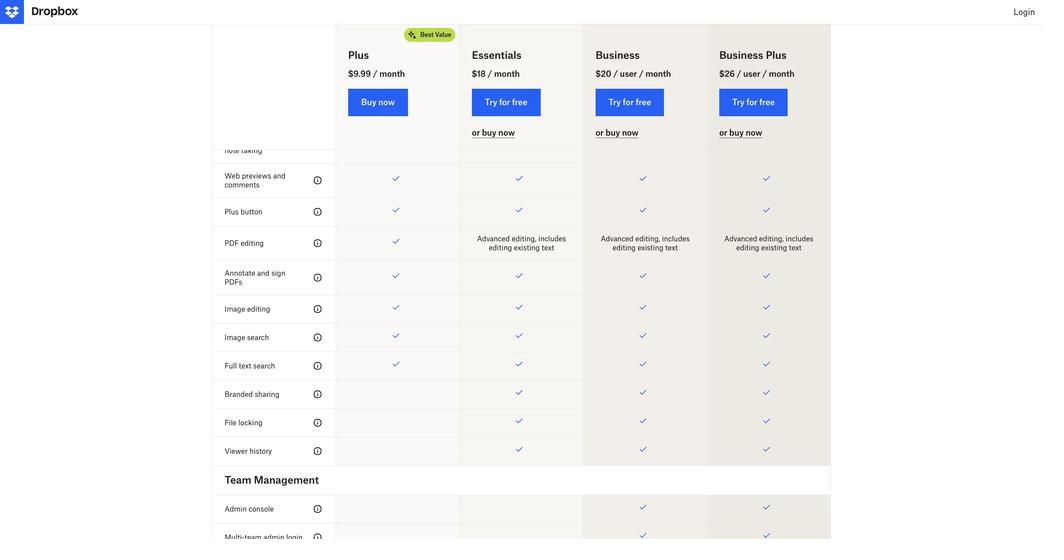 Task type: locate. For each thing, give the bounding box(es) containing it.
6 standard image from the top
[[312, 446, 324, 458]]

1 horizontal spatial user
[[744, 69, 761, 79]]

and inside online documents and note taking
[[287, 137, 300, 146]]

try for free
[[485, 97, 528, 107], [609, 97, 652, 107], [733, 97, 775, 107]]

2 horizontal spatial advanced editing, includes editing existing text
[[725, 235, 814, 252]]

1 includes from the left
[[539, 235, 566, 243]]

$9.99 / month
[[348, 69, 405, 79]]

free
[[512, 97, 528, 107], [636, 97, 652, 107], [760, 97, 775, 107]]

gb up $26 / user / month
[[764, 49, 775, 58]]

2 brand and deliver up to 100 gb from the left
[[600, 40, 691, 58]]

sharing
[[307, 11, 344, 23], [255, 390, 280, 399]]

/ for $18
[[488, 69, 493, 79]]

0 vertical spatial image
[[225, 305, 245, 314]]

/ for $26
[[737, 69, 742, 79]]

3 standard image from the top
[[312, 238, 324, 250]]

image search
[[225, 334, 269, 342]]

gb right 2
[[418, 45, 429, 53]]

3 try from the left
[[733, 97, 745, 107]]

online
[[225, 137, 247, 146]]

/
[[373, 69, 378, 79], [488, 69, 493, 79], [614, 69, 618, 79], [639, 69, 644, 79], [737, 69, 742, 79], [763, 69, 767, 79]]

standard image for file locking
[[312, 417, 324, 429]]

deliver up $20 / user / month
[[636, 40, 658, 49]]

try for free button down $20 / user / month
[[596, 89, 665, 116]]

0 horizontal spatial or buy now
[[472, 128, 515, 138]]

viewer history
[[225, 447, 272, 456]]

3 or buy now from the left
[[720, 128, 763, 138]]

standard image for plus button
[[312, 206, 324, 218]]

standard image
[[312, 140, 324, 152], [312, 272, 324, 284], [312, 332, 324, 344], [312, 361, 324, 373], [312, 417, 324, 429], [312, 504, 324, 516], [312, 532, 324, 540]]

1 horizontal spatial try for free
[[609, 97, 652, 107]]

0 horizontal spatial try for free button
[[472, 89, 541, 116]]

button
[[241, 208, 263, 216]]

business up $20
[[596, 49, 640, 61]]

1 horizontal spatial or buy now
[[596, 128, 639, 138]]

0 horizontal spatial try for free
[[485, 97, 528, 107]]

branded
[[225, 390, 253, 399]]

1 or buy now button from the left
[[472, 128, 515, 138]]

and right productivity
[[287, 11, 305, 23]]

plus up the $9.99
[[348, 49, 369, 61]]

standard image for annotate and sign pdfs
[[312, 272, 324, 284]]

0 horizontal spatial advanced
[[477, 235, 510, 243]]

login
[[1014, 7, 1036, 17]]

and right previews
[[273, 172, 286, 180]]

2 for from the left
[[623, 97, 634, 107]]

1 / from the left
[[373, 69, 378, 79]]

for
[[499, 97, 510, 107], [623, 97, 634, 107], [747, 97, 758, 107]]

0 horizontal spatial for
[[499, 97, 510, 107]]

plus up $26 / user / month
[[766, 49, 787, 61]]

2 horizontal spatial try for free
[[733, 97, 775, 107]]

0 horizontal spatial try
[[485, 97, 498, 107]]

includes
[[539, 235, 566, 243], [662, 235, 690, 243], [786, 235, 814, 243]]

user right $20
[[620, 69, 637, 79]]

now for 3rd try for free button from right
[[499, 128, 515, 138]]

login link
[[1006, 0, 1044, 24]]

deliver up to 2 gb
[[368, 45, 429, 53]]

included element
[[708, 129, 831, 163]]

2 try for free from the left
[[609, 97, 652, 107]]

3 buy from the left
[[730, 128, 744, 138]]

1 horizontal spatial business
[[720, 49, 764, 61]]

image for image editing
[[225, 305, 245, 314]]

1 vertical spatial image
[[225, 334, 245, 342]]

full text search
[[225, 362, 275, 371]]

1 or buy now from the left
[[472, 128, 515, 138]]

2 standard image from the top
[[312, 272, 324, 284]]

image for image search
[[225, 334, 245, 342]]

1 horizontal spatial free
[[636, 97, 652, 107]]

1 advanced editing, includes editing existing text from the left
[[477, 235, 566, 252]]

1 month from the left
[[380, 69, 405, 79]]

buy now
[[361, 97, 395, 107]]

up inside brand and deliver up to 250 gb
[[783, 40, 792, 49]]

0 horizontal spatial advanced editing, includes editing existing text
[[477, 235, 566, 252]]

now
[[379, 97, 395, 107], [499, 128, 515, 138], [622, 128, 639, 138], [746, 128, 763, 138]]

business
[[596, 49, 640, 61], [720, 49, 764, 61]]

4 standard image from the top
[[312, 361, 324, 373]]

1 horizontal spatial editing,
[[636, 235, 661, 243]]

2 or buy now from the left
[[596, 128, 639, 138]]

for down $26 / user / month
[[747, 97, 758, 107]]

2 100 from the left
[[679, 40, 691, 49]]

1 buy from the left
[[482, 128, 497, 138]]

3 or buy now button from the left
[[720, 128, 763, 138]]

try
[[485, 97, 498, 107], [609, 97, 621, 107], [733, 97, 745, 107]]

buy for 3rd try for free button from right
[[482, 128, 497, 138]]

image
[[225, 305, 245, 314], [225, 334, 245, 342]]

editing
[[241, 239, 264, 248], [489, 244, 512, 252], [613, 244, 636, 252], [737, 244, 760, 252], [247, 305, 270, 314]]

0 horizontal spatial includes
[[539, 235, 566, 243]]

1 horizontal spatial plus
[[348, 49, 369, 61]]

1 or from the left
[[472, 128, 480, 138]]

2 / from the left
[[488, 69, 493, 79]]

not included image for seventh standard icon from the top
[[336, 524, 460, 540]]

buy for third try for free button from left
[[730, 128, 744, 138]]

100
[[555, 40, 568, 49], [679, 40, 691, 49]]

2 buy from the left
[[606, 128, 621, 138]]

0 horizontal spatial 100
[[555, 40, 568, 49]]

1 standard image from the top
[[312, 140, 324, 152]]

web
[[225, 172, 240, 180]]

1 horizontal spatial deliver
[[636, 40, 658, 49]]

1 try from the left
[[485, 97, 498, 107]]

deliver up essentials
[[512, 40, 534, 49]]

3 try for free from the left
[[733, 97, 775, 107]]

brand inside brand and deliver up to 250 gb
[[723, 40, 743, 49]]

essentials
[[472, 49, 522, 61]]

1 horizontal spatial advanced
[[601, 235, 634, 243]]

try for free down $20 / user / month
[[609, 97, 652, 107]]

3 deliver from the left
[[759, 40, 781, 49]]

1 horizontal spatial or
[[596, 128, 604, 138]]

not included image for viewer history standard image
[[336, 438, 460, 466]]

1 horizontal spatial buy
[[606, 128, 621, 138]]

$26
[[720, 69, 735, 79]]

for down $18 / month
[[499, 97, 510, 107]]

and right documents
[[287, 137, 300, 146]]

1 try for free from the left
[[485, 97, 528, 107]]

or
[[472, 128, 480, 138], [596, 128, 604, 138], [720, 128, 728, 138]]

1 horizontal spatial try for free button
[[596, 89, 665, 116]]

1 horizontal spatial or buy now button
[[596, 128, 639, 138]]

$26 / user / month
[[720, 69, 795, 79]]

documents
[[249, 137, 286, 146]]

5 standard image from the top
[[312, 389, 324, 401]]

2 horizontal spatial free
[[760, 97, 775, 107]]

search up branded sharing
[[253, 362, 275, 371]]

to
[[547, 40, 553, 49], [671, 40, 677, 49], [794, 40, 800, 49], [403, 45, 410, 53]]

free for 3rd try for free button from right
[[512, 97, 528, 107]]

3 or from the left
[[720, 128, 728, 138]]

1 brand from the left
[[476, 40, 496, 49]]

user down business plus
[[744, 69, 761, 79]]

1 for from the left
[[499, 97, 510, 107]]

and up essentials
[[498, 40, 511, 49]]

try for free down $26 / user / month
[[733, 97, 775, 107]]

brand up $20
[[600, 40, 620, 49]]

and left sign on the left of the page
[[257, 269, 270, 278]]

2 horizontal spatial deliver
[[759, 40, 781, 49]]

free down $26 / user / month
[[760, 97, 775, 107]]

or buy now button
[[472, 128, 515, 138], [596, 128, 639, 138], [720, 128, 763, 138]]

3 for from the left
[[747, 97, 758, 107]]

$9.99
[[348, 69, 371, 79]]

6 / from the left
[[763, 69, 767, 79]]

1 standard image from the top
[[312, 175, 324, 187]]

1 free from the left
[[512, 97, 528, 107]]

sharing left the tools
[[307, 11, 344, 23]]

0 horizontal spatial user
[[620, 69, 637, 79]]

$18 / month
[[472, 69, 520, 79]]

image down pdfs
[[225, 305, 245, 314]]

3 brand from the left
[[723, 40, 743, 49]]

brand up business plus
[[723, 40, 743, 49]]

brand
[[476, 40, 496, 49], [600, 40, 620, 49], [723, 40, 743, 49]]

or buy now button for second try for free button from right
[[596, 128, 639, 138]]

try down $18 / month
[[485, 97, 498, 107]]

2 horizontal spatial try
[[733, 97, 745, 107]]

3 / from the left
[[614, 69, 618, 79]]

1 vertical spatial sharing
[[255, 390, 280, 399]]

4 standard image from the top
[[312, 304, 324, 316]]

or buy now
[[472, 128, 515, 138], [596, 128, 639, 138], [720, 128, 763, 138]]

1 horizontal spatial for
[[623, 97, 634, 107]]

5 standard image from the top
[[312, 417, 324, 429]]

advanced editing, includes editing existing text
[[477, 235, 566, 252], [601, 235, 690, 252], [725, 235, 814, 252]]

standard image for web previews and comments
[[312, 175, 324, 187]]

try for free button down $18 / month
[[472, 89, 541, 116]]

management
[[254, 474, 319, 487]]

1 image from the top
[[225, 305, 245, 314]]

try for free down $18 / month
[[485, 97, 528, 107]]

brand and deliver up to 100 gb
[[476, 40, 568, 58], [600, 40, 691, 58]]

free down $20 / user / month
[[636, 97, 652, 107]]

standard image for online documents and note taking
[[312, 140, 324, 152]]

gb inside brand and deliver up to 250 gb
[[764, 49, 775, 58]]

1 horizontal spatial brand and deliver up to 100 gb
[[600, 40, 691, 58]]

2 standard image from the top
[[312, 206, 324, 218]]

text
[[542, 244, 555, 252], [666, 244, 678, 252], [790, 244, 802, 252], [239, 362, 251, 371]]

now for third try for free button from left
[[746, 128, 763, 138]]

month
[[380, 69, 405, 79], [494, 69, 520, 79], [646, 69, 672, 79], [769, 69, 795, 79]]

branded sharing
[[225, 390, 280, 399]]

/ for $20
[[614, 69, 618, 79]]

plus
[[348, 49, 369, 61], [766, 49, 787, 61], [225, 208, 239, 216]]

not included image
[[336, 381, 460, 409], [336, 409, 460, 437], [336, 438, 460, 466], [336, 496, 460, 524], [460, 496, 583, 524], [336, 524, 460, 540], [460, 524, 583, 540]]

2 business from the left
[[720, 49, 764, 61]]

and up business plus
[[745, 40, 758, 49]]

standard image for viewer history
[[312, 446, 324, 458]]

1 editing, from the left
[[512, 235, 537, 243]]

user for $26
[[744, 69, 761, 79]]

try for free button down $26 / user / month
[[720, 89, 788, 116]]

0 horizontal spatial editing,
[[512, 235, 537, 243]]

0 horizontal spatial deliver
[[512, 40, 534, 49]]

0 horizontal spatial business
[[596, 49, 640, 61]]

2 horizontal spatial brand
[[723, 40, 743, 49]]

1 user from the left
[[620, 69, 637, 79]]

plus left button
[[225, 208, 239, 216]]

3 free from the left
[[760, 97, 775, 107]]

business up $26
[[720, 49, 764, 61]]

0 horizontal spatial existing
[[514, 244, 540, 252]]

gb up $20 / user / month
[[640, 49, 651, 58]]

2 or buy now button from the left
[[596, 128, 639, 138]]

6 standard image from the top
[[312, 504, 324, 516]]

and inside brand and deliver up to 250 gb
[[745, 40, 758, 49]]

$20
[[596, 69, 612, 79]]

up
[[536, 40, 545, 49], [660, 40, 669, 49], [783, 40, 792, 49], [393, 45, 401, 53]]

best
[[420, 31, 434, 38]]

brand and deliver up to 100 gb up $20 / user / month
[[600, 40, 691, 58]]

image up "full"
[[225, 334, 245, 342]]

search
[[247, 334, 269, 342], [253, 362, 275, 371]]

2 or from the left
[[596, 128, 604, 138]]

standard image
[[312, 175, 324, 187], [312, 206, 324, 218], [312, 238, 324, 250], [312, 304, 324, 316], [312, 389, 324, 401], [312, 446, 324, 458]]

2 horizontal spatial includes
[[786, 235, 814, 243]]

not included image for file locking standard icon
[[336, 409, 460, 437]]

2 editing, from the left
[[636, 235, 661, 243]]

2 image from the top
[[225, 334, 245, 342]]

standard image for image search
[[312, 332, 324, 344]]

try down $26
[[733, 97, 745, 107]]

0 horizontal spatial free
[[512, 97, 528, 107]]

and inside web previews and comments
[[273, 172, 286, 180]]

sharing right branded
[[255, 390, 280, 399]]

2 user from the left
[[744, 69, 761, 79]]

existing
[[514, 244, 540, 252], [638, 244, 664, 252], [762, 244, 788, 252]]

buy
[[482, 128, 497, 138], [606, 128, 621, 138], [730, 128, 744, 138]]

try down $20
[[609, 97, 621, 107]]

user
[[620, 69, 637, 79], [744, 69, 761, 79]]

or for second try for free button from right
[[596, 128, 604, 138]]

2 free from the left
[[636, 97, 652, 107]]

2 horizontal spatial editing,
[[760, 235, 784, 243]]

1 business from the left
[[596, 49, 640, 61]]

image editing
[[225, 305, 270, 314]]

2 horizontal spatial existing
[[762, 244, 788, 252]]

1 horizontal spatial advanced editing, includes editing existing text
[[601, 235, 690, 252]]

and
[[287, 11, 305, 23], [498, 40, 511, 49], [622, 40, 634, 49], [745, 40, 758, 49], [287, 137, 300, 146], [273, 172, 286, 180], [257, 269, 270, 278]]

2 horizontal spatial for
[[747, 97, 758, 107]]

for down $20 / user / month
[[623, 97, 634, 107]]

try for third try for free button from left
[[733, 97, 745, 107]]

1 horizontal spatial brand
[[600, 40, 620, 49]]

deliver
[[512, 40, 534, 49], [636, 40, 658, 49], [759, 40, 781, 49]]

0 horizontal spatial or
[[472, 128, 480, 138]]

3 standard image from the top
[[312, 332, 324, 344]]

buy
[[361, 97, 377, 107]]

1 horizontal spatial 100
[[679, 40, 691, 49]]

2 horizontal spatial or buy now button
[[720, 128, 763, 138]]

0 horizontal spatial or buy now button
[[472, 128, 515, 138]]

1 100 from the left
[[555, 40, 568, 49]]

1 horizontal spatial try
[[609, 97, 621, 107]]

0 horizontal spatial plus
[[225, 208, 239, 216]]

1 advanced from the left
[[477, 235, 510, 243]]

2 horizontal spatial buy
[[730, 128, 744, 138]]

1 horizontal spatial includes
[[662, 235, 690, 243]]

advanced
[[477, 235, 510, 243], [601, 235, 634, 243], [725, 235, 758, 243]]

admin
[[225, 505, 247, 514]]

or buy now button for 3rd try for free button from right
[[472, 128, 515, 138]]

deliver up business plus
[[759, 40, 781, 49]]

2 deliver from the left
[[636, 40, 658, 49]]

1 horizontal spatial existing
[[638, 244, 664, 252]]

0 horizontal spatial brand
[[476, 40, 496, 49]]

editing,
[[512, 235, 537, 243], [636, 235, 661, 243], [760, 235, 784, 243]]

gb
[[418, 45, 429, 53], [516, 49, 527, 58], [640, 49, 651, 58], [764, 49, 775, 58]]

5 / from the left
[[737, 69, 742, 79]]

3 try for free button from the left
[[720, 89, 788, 116]]

0 horizontal spatial buy
[[482, 128, 497, 138]]

taking
[[241, 146, 262, 155]]

brand up essentials
[[476, 40, 496, 49]]

deliver inside brand and deliver up to 250 gb
[[759, 40, 781, 49]]

free down $18 / month
[[512, 97, 528, 107]]

try for free button
[[472, 89, 541, 116], [596, 89, 665, 116], [720, 89, 788, 116]]

deliver
[[368, 45, 391, 53]]

2 horizontal spatial try for free button
[[720, 89, 788, 116]]

0 vertical spatial sharing
[[307, 11, 344, 23]]

2 horizontal spatial advanced
[[725, 235, 758, 243]]

2 try from the left
[[609, 97, 621, 107]]

2 horizontal spatial or buy now
[[720, 128, 763, 138]]

brand and deliver up to 100 gb up $18 / month
[[476, 40, 568, 58]]

0 horizontal spatial brand and deliver up to 100 gb
[[476, 40, 568, 58]]

2 horizontal spatial or
[[720, 128, 728, 138]]

search up full text search
[[247, 334, 269, 342]]



Task type: describe. For each thing, give the bounding box(es) containing it.
0 horizontal spatial sharing
[[255, 390, 280, 399]]

4 / from the left
[[639, 69, 644, 79]]

1 horizontal spatial sharing
[[307, 11, 344, 23]]

2
[[412, 45, 416, 53]]

3 existing from the left
[[762, 244, 788, 252]]

3 editing, from the left
[[760, 235, 784, 243]]

3 includes from the left
[[786, 235, 814, 243]]

try for 3rd try for free button from right
[[485, 97, 498, 107]]

for for or buy now button associated with third try for free button from left
[[747, 97, 758, 107]]

or for 3rd try for free button from right
[[472, 128, 480, 138]]

annotate
[[225, 269, 255, 278]]

2 existing from the left
[[638, 244, 664, 252]]

file
[[225, 419, 237, 427]]

2 includes from the left
[[662, 235, 690, 243]]

or buy now button for third try for free button from left
[[720, 128, 763, 138]]

productivity and sharing tools
[[225, 11, 371, 23]]

console
[[249, 505, 274, 514]]

pdf
[[225, 239, 239, 248]]

to inside brand and deliver up to 250 gb
[[794, 40, 800, 49]]

web previews and comments
[[225, 172, 286, 189]]

free for second try for free button from right
[[636, 97, 652, 107]]

brand and deliver up to 250 gb
[[723, 40, 816, 58]]

gb up $18 / month
[[516, 49, 527, 58]]

3 month from the left
[[646, 69, 672, 79]]

3 advanced from the left
[[725, 235, 758, 243]]

now for second try for free button from right
[[622, 128, 639, 138]]

plus button
[[225, 208, 263, 216]]

value
[[435, 31, 452, 38]]

1 brand and deliver up to 100 gb from the left
[[476, 40, 568, 58]]

comments
[[225, 181, 260, 189]]

user for $20
[[620, 69, 637, 79]]

0 vertical spatial search
[[247, 334, 269, 342]]

tools
[[346, 11, 371, 23]]

not included image for standard image for branded sharing
[[336, 381, 460, 409]]

standard image for branded sharing
[[312, 389, 324, 401]]

2 brand from the left
[[600, 40, 620, 49]]

note
[[225, 146, 239, 155]]

try for free for third try for free button from left
[[733, 97, 775, 107]]

standard image for admin console
[[312, 504, 324, 516]]

or buy now for or buy now button associated with 3rd try for free button from right
[[472, 128, 515, 138]]

team
[[225, 474, 252, 487]]

2 month from the left
[[494, 69, 520, 79]]

file locking
[[225, 419, 263, 427]]

business plus
[[720, 49, 787, 61]]

annotate and sign pdfs
[[225, 269, 286, 287]]

1 existing from the left
[[514, 244, 540, 252]]

pdfs
[[225, 278, 242, 287]]

productivity
[[225, 11, 284, 23]]

plus for plus button
[[225, 208, 239, 216]]

history
[[250, 447, 272, 456]]

standard image for full text search
[[312, 361, 324, 373]]

$20 / user / month
[[596, 69, 672, 79]]

team management
[[225, 474, 319, 487]]

2 advanced editing, includes editing existing text from the left
[[601, 235, 690, 252]]

try for free for 3rd try for free button from right
[[485, 97, 528, 107]]

not included image for admin console's standard icon
[[336, 496, 460, 524]]

3 advanced editing, includes editing existing text from the left
[[725, 235, 814, 252]]

best value
[[420, 31, 452, 38]]

and inside 'annotate and sign pdfs'
[[257, 269, 270, 278]]

business for business plus
[[720, 49, 764, 61]]

for for or buy now button associated with 3rd try for free button from right
[[499, 97, 510, 107]]

try for free for second try for free button from right
[[609, 97, 652, 107]]

buy for second try for free button from right
[[606, 128, 621, 138]]

4 month from the left
[[769, 69, 795, 79]]

for for or buy now button related to second try for free button from right
[[623, 97, 634, 107]]

full
[[225, 362, 237, 371]]

admin console
[[225, 505, 274, 514]]

previews
[[242, 172, 271, 180]]

/ for $9.99
[[373, 69, 378, 79]]

250
[[802, 40, 816, 49]]

2 advanced from the left
[[601, 235, 634, 243]]

online documents and note taking
[[225, 137, 300, 155]]

1 try for free button from the left
[[472, 89, 541, 116]]

now inside buy now button
[[379, 97, 395, 107]]

standard image for pdf editing
[[312, 238, 324, 250]]

$18
[[472, 69, 486, 79]]

plus for plus
[[348, 49, 369, 61]]

free for third try for free button from left
[[760, 97, 775, 107]]

and up $20 / user / month
[[622, 40, 634, 49]]

1 deliver from the left
[[512, 40, 534, 49]]

pdf editing
[[225, 239, 264, 248]]

business for business
[[596, 49, 640, 61]]

2 horizontal spatial plus
[[766, 49, 787, 61]]

standard image for image editing
[[312, 304, 324, 316]]

sign
[[272, 269, 286, 278]]

or for third try for free button from left
[[720, 128, 728, 138]]

or buy now for or buy now button related to second try for free button from right
[[596, 128, 639, 138]]

1 vertical spatial search
[[253, 362, 275, 371]]

7 standard image from the top
[[312, 532, 324, 540]]

2 try for free button from the left
[[596, 89, 665, 116]]

locking
[[239, 419, 263, 427]]

viewer
[[225, 447, 248, 456]]

or buy now for or buy now button associated with third try for free button from left
[[720, 128, 763, 138]]

buy now button
[[348, 89, 408, 116]]

try for second try for free button from right
[[609, 97, 621, 107]]



Task type: vqa. For each thing, say whether or not it's contained in the screenshot.
bottommost app
no



